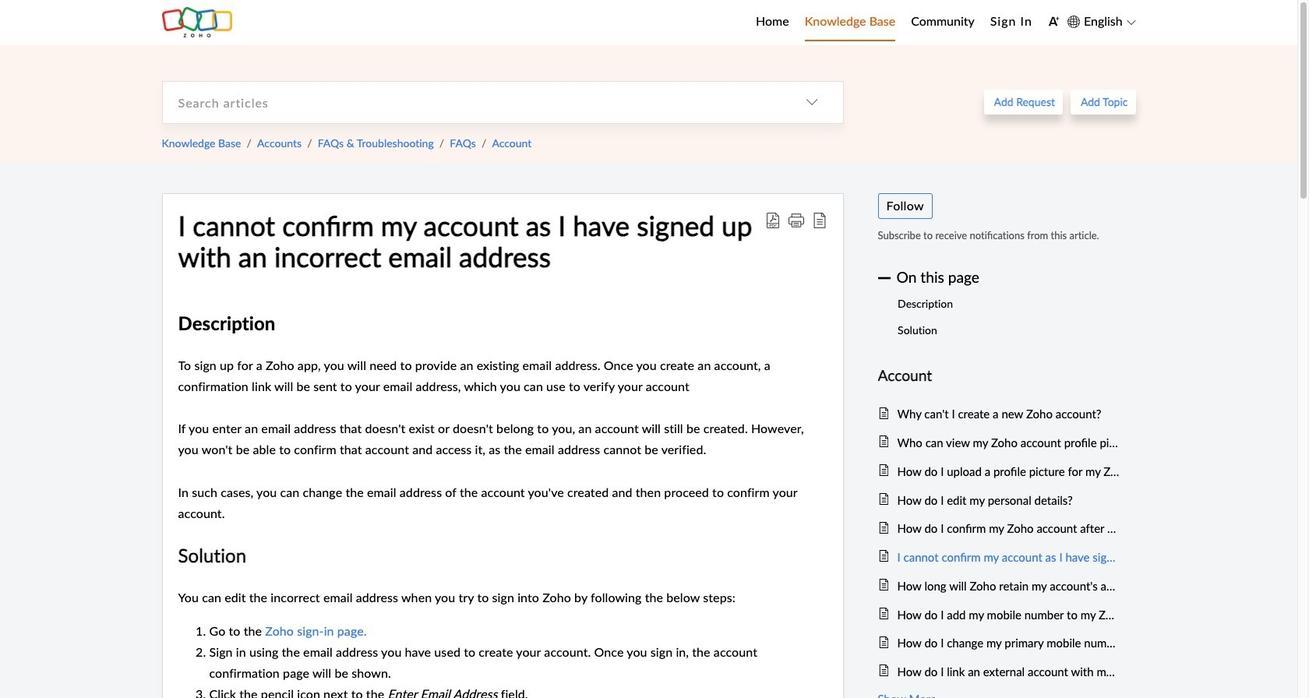 Task type: describe. For each thing, give the bounding box(es) containing it.
user preference image
[[1048, 16, 1060, 27]]

user preference element
[[1048, 11, 1060, 34]]

Search articles field
[[163, 82, 781, 123]]

download as pdf image
[[765, 212, 781, 228]]



Task type: locate. For each thing, give the bounding box(es) containing it.
choose category element
[[781, 82, 843, 123]]

choose languages element
[[1068, 12, 1136, 32]]

choose category image
[[806, 96, 818, 108]]

heading
[[878, 364, 1120, 388]]

reader view image
[[812, 212, 827, 228]]



